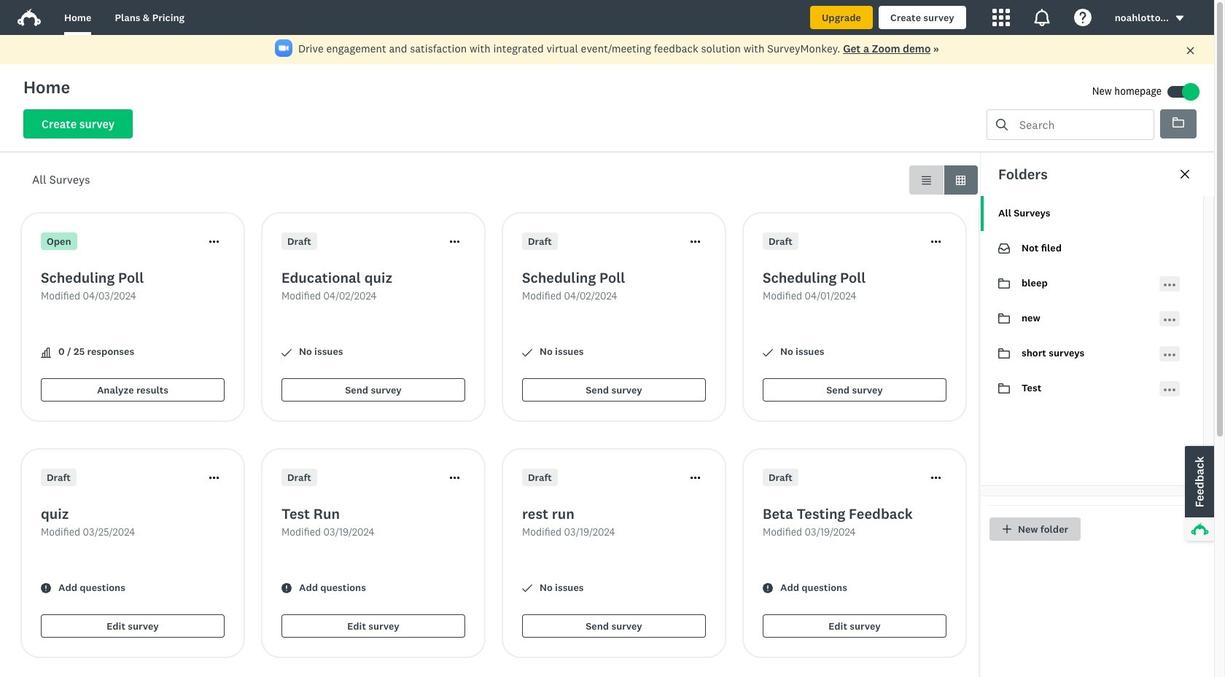 Task type: describe. For each thing, give the bounding box(es) containing it.
1 warning image from the left
[[41, 584, 51, 594]]

2 brand logo image from the top
[[18, 9, 41, 26]]

short surveys image
[[999, 349, 1011, 359]]

1 open menu image from the top
[[1164, 283, 1176, 286]]

new image
[[999, 314, 1011, 324]]

2 no issues image from the left
[[522, 348, 533, 358]]

1 folders image from the top
[[1173, 117, 1185, 128]]

4 open menu image from the top
[[1164, 353, 1176, 356]]

6 open menu image from the top
[[1164, 389, 1176, 391]]

2 test image from the top
[[999, 384, 1011, 394]]

help icon image
[[1075, 9, 1092, 26]]

1 bleep image from the top
[[999, 278, 1011, 290]]

Search text field
[[1008, 110, 1154, 139]]

2 warning image from the left
[[763, 584, 773, 594]]

2 open menu image from the top
[[1164, 349, 1176, 361]]

response based pricing icon image
[[1016, 447, 1063, 494]]



Task type: locate. For each thing, give the bounding box(es) containing it.
1 test image from the top
[[999, 383, 1011, 395]]

no issues image
[[282, 348, 292, 358], [522, 348, 533, 358], [763, 348, 773, 358]]

open menu image
[[1164, 279, 1176, 291], [1164, 349, 1176, 361]]

2 open menu image from the top
[[1164, 314, 1176, 326]]

1 horizontal spatial no issues image
[[522, 348, 533, 358]]

x image
[[1186, 46, 1196, 55]]

search image
[[997, 119, 1008, 131], [997, 119, 1008, 131]]

2 not filed image from the top
[[999, 244, 1011, 254]]

warning image
[[282, 584, 292, 594]]

open menu image
[[1164, 283, 1176, 286], [1164, 314, 1176, 326], [1164, 318, 1176, 321], [1164, 353, 1176, 356], [1164, 384, 1176, 396], [1164, 389, 1176, 391]]

1 vertical spatial open menu image
[[1164, 349, 1176, 361]]

1 open menu image from the top
[[1164, 279, 1176, 291]]

brand logo image
[[18, 6, 41, 29], [18, 9, 41, 26]]

test image
[[999, 383, 1011, 395], [999, 384, 1011, 394]]

1 horizontal spatial warning image
[[763, 584, 773, 594]]

notification center icon image
[[1034, 9, 1051, 26]]

1 brand logo image from the top
[[18, 6, 41, 29]]

3 no issues image from the left
[[763, 348, 773, 358]]

2 horizontal spatial no issues image
[[763, 348, 773, 358]]

3 open menu image from the top
[[1164, 318, 1176, 321]]

group
[[910, 166, 978, 195]]

0 horizontal spatial warning image
[[41, 584, 51, 594]]

0 horizontal spatial no issues image
[[282, 348, 292, 358]]

dialog
[[981, 152, 1215, 678]]

2 bleep image from the top
[[999, 279, 1011, 289]]

1 not filed image from the top
[[999, 243, 1011, 255]]

warning image
[[41, 584, 51, 594], [763, 584, 773, 594]]

short surveys image
[[999, 348, 1011, 360]]

response count image
[[41, 348, 51, 358], [41, 348, 51, 358]]

dropdown arrow icon image
[[1175, 13, 1186, 24], [1177, 16, 1184, 21]]

folders image
[[1173, 117, 1185, 128], [1173, 117, 1185, 128]]

0 vertical spatial open menu image
[[1164, 279, 1176, 291]]

bleep image
[[999, 278, 1011, 290], [999, 279, 1011, 289]]

not filed image
[[999, 243, 1011, 255], [999, 244, 1011, 254]]

no issues image
[[522, 584, 533, 594]]

new folder image
[[1002, 525, 1013, 535]]

1 no issues image from the left
[[282, 348, 292, 358]]

new image
[[999, 313, 1011, 325]]

products icon image
[[993, 9, 1010, 26], [993, 9, 1010, 26]]

2 folders image from the top
[[1173, 117, 1185, 128]]

5 open menu image from the top
[[1164, 384, 1176, 396]]

new folder image
[[1003, 525, 1012, 534]]



Task type: vqa. For each thing, say whether or not it's contained in the screenshot.
1st products icon
no



